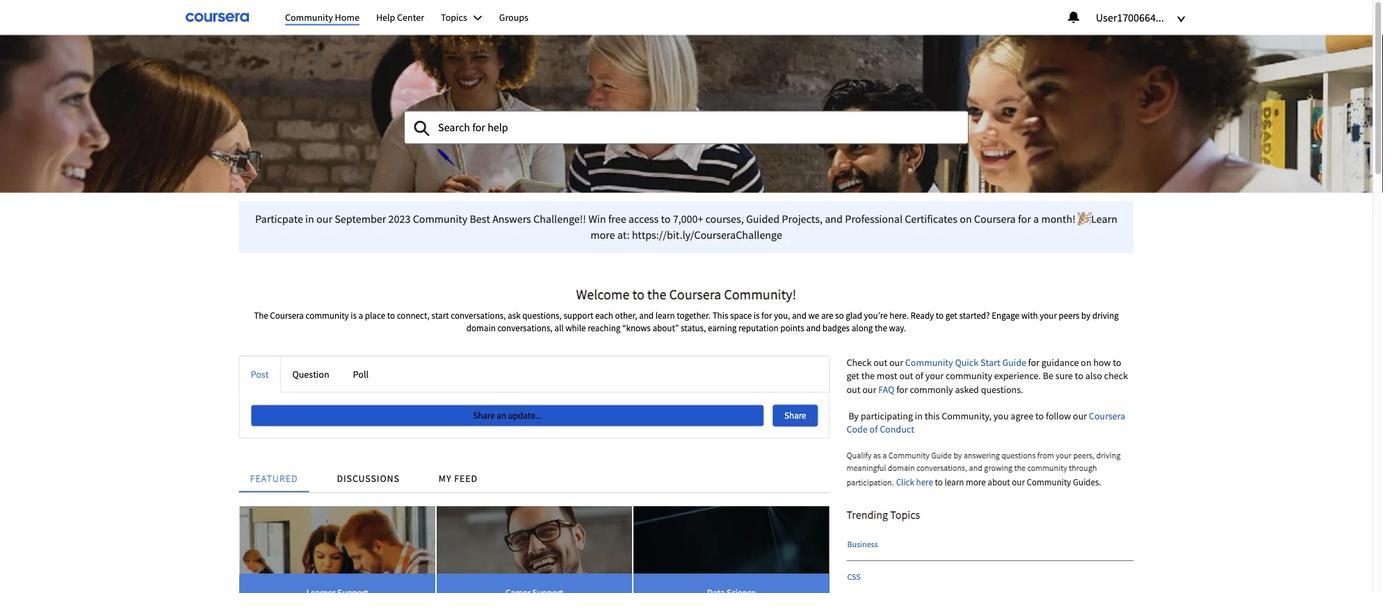 Task type: locate. For each thing, give the bounding box(es) containing it.
to
[[661, 213, 671, 226], [632, 286, 645, 303], [387, 310, 395, 321], [936, 310, 944, 321], [1113, 356, 1121, 369], [1075, 370, 1083, 382], [1035, 410, 1044, 422], [935, 477, 943, 489]]

learn right here
[[945, 477, 964, 489]]

1 horizontal spatial learn
[[945, 477, 964, 489]]

0 vertical spatial community
[[306, 310, 349, 321]]

badges
[[823, 322, 850, 334]]

on right certificates
[[960, 213, 972, 226]]

by inside welcome to the coursera community! the coursera community is a place to connect, start conversations, ask questions, support each other, and learn together. this space is for you, and we are so glad you're here. ready to get started? engage with your peers by driving domain conversations, all while reaching "knows about" status, earning reputation points and badges along the way.
[[1081, 310, 1091, 321]]

conversations, left ask
[[451, 310, 506, 321]]

1 vertical spatial guide
[[931, 450, 952, 461]]

None field
[[404, 111, 969, 144]]

0 horizontal spatial on
[[960, 213, 972, 226]]

1 horizontal spatial is
[[754, 310, 760, 321]]

home
[[335, 11, 359, 23]]

1 vertical spatial conversations,
[[497, 322, 553, 334]]

guide up experience.
[[1002, 356, 1026, 369]]

conversations, up here
[[917, 463, 967, 474]]

1 horizontal spatial out
[[874, 356, 887, 369]]

for inside particpate in our september 2023 community best answers challenge!! win free access to 7,000+ courses, guided projects, and professional certificates on coursera for a month! 🎉 learn more at: https://bit.ly/courserachallenge
[[1018, 213, 1031, 226]]

0 vertical spatial driving
[[1092, 310, 1119, 321]]

more left about
[[966, 477, 986, 489]]

post
[[251, 368, 269, 381]]

0 horizontal spatial out
[[847, 383, 861, 396]]

coursera left 'month!'
[[974, 213, 1016, 226]]

share inside 'button'
[[473, 410, 495, 422]]

way.
[[889, 322, 906, 334]]

coursera inside particpate in our september 2023 community best answers challenge!! win free access to 7,000+ courses, guided projects, and professional certificates on coursera for a month! 🎉 learn more at: https://bit.ly/courserachallenge
[[974, 213, 1016, 226]]

1 horizontal spatial by
[[1081, 310, 1091, 321]]

of up commonly
[[915, 370, 923, 382]]

driving right peers,
[[1096, 450, 1121, 461]]

feed
[[454, 473, 478, 485]]

is left place
[[351, 310, 357, 321]]

community down from at the right of the page
[[1027, 463, 1067, 474]]

a right as at bottom
[[883, 450, 887, 461]]

of right code
[[870, 423, 878, 436]]

0 horizontal spatial guide
[[931, 450, 952, 461]]

the down check
[[861, 370, 875, 382]]

share left the an
[[473, 410, 495, 422]]

2 vertical spatial community
[[1027, 463, 1067, 474]]

0 horizontal spatial by
[[953, 450, 962, 461]]

0 horizontal spatial in
[[305, 213, 314, 226]]

1 vertical spatial in
[[915, 410, 923, 422]]

faq link
[[878, 383, 895, 396]]

to right place
[[387, 310, 395, 321]]

for inside welcome to the coursera community! the coursera community is a place to connect, start conversations, ask questions, support each other, and learn together. this space is for you, and we are so glad you're here. ready to get started? engage with your peers by driving domain conversations, all while reaching "knows about" status, earning reputation points and badges along the way.
[[762, 310, 772, 321]]

0 vertical spatial in
[[305, 213, 314, 226]]

tab list
[[239, 356, 830, 393]]

the down the questions
[[1014, 463, 1026, 474]]

1 horizontal spatial domain
[[888, 463, 915, 474]]

1 share from the left
[[473, 410, 495, 422]]

out up by
[[847, 383, 861, 396]]

each
[[595, 310, 613, 321]]

1 vertical spatial by
[[953, 450, 962, 461]]

learn
[[1091, 213, 1118, 226]]

as
[[873, 450, 881, 461]]

topics right center at the top of the page
[[441, 11, 467, 23]]

is up reputation at the right
[[754, 310, 760, 321]]

community home link
[[285, 10, 359, 25]]

2 horizontal spatial a
[[1033, 213, 1039, 226]]

0 vertical spatial conversations,
[[451, 310, 506, 321]]

and down answering
[[969, 463, 983, 474]]

our inside particpate in our september 2023 community best answers challenge!! win free access to 7,000+ courses, guided projects, and professional certificates on coursera for a month! 🎉 learn more at: https://bit.ly/courserachallenge
[[316, 213, 332, 226]]

business link
[[847, 529, 1135, 561]]

your right with
[[1040, 310, 1057, 321]]

2 vertical spatial conversations,
[[917, 463, 967, 474]]

and up "knows
[[639, 310, 654, 321]]

0 horizontal spatial topics
[[441, 11, 467, 23]]

guide up here
[[931, 450, 952, 461]]

groups
[[499, 11, 528, 23]]

topics button
[[441, 11, 482, 23]]

coursera inside 'coursera code of conduct'
[[1089, 410, 1125, 422]]

0 vertical spatial learn
[[656, 310, 675, 321]]

community up "asked"
[[946, 370, 992, 382]]

for right the faq link
[[896, 383, 908, 396]]

questions.
[[981, 383, 1023, 396]]

our left september
[[316, 213, 332, 226]]

1 vertical spatial a
[[359, 310, 363, 321]]

out up most
[[874, 356, 887, 369]]

on up the also
[[1081, 356, 1091, 369]]

by right peers
[[1081, 310, 1091, 321]]

by
[[849, 410, 859, 422]]

check
[[1104, 370, 1128, 382]]

your down check out our community quick start guide at the right bottom
[[925, 370, 944, 382]]

0 horizontal spatial domain
[[466, 322, 496, 334]]

guide inside qualify as a community guide by answering questions from your peers, driving meaningful domain conversations, and growing the community through participation.
[[931, 450, 952, 461]]

conversations,
[[451, 310, 506, 321], [497, 322, 553, 334], [917, 463, 967, 474]]

your right from at the right of the page
[[1056, 450, 1072, 461]]

community left best at the top of the page
[[413, 213, 467, 226]]

a inside qualify as a community guide by answering questions from your peers, driving meaningful domain conversations, and growing the community through participation.
[[883, 450, 887, 461]]

1 vertical spatial get
[[847, 370, 859, 382]]

our
[[316, 213, 332, 226], [889, 356, 903, 369], [862, 383, 876, 396], [1073, 410, 1087, 422], [1012, 477, 1025, 489]]

coursera
[[974, 213, 1016, 226], [669, 286, 721, 303], [270, 310, 304, 321], [1089, 410, 1125, 422]]

0 vertical spatial of
[[915, 370, 923, 382]]

learn up the about" on the left of page
[[656, 310, 675, 321]]

also
[[1085, 370, 1102, 382]]

2023
[[388, 213, 411, 226]]

conversations, inside qualify as a community guide by answering questions from your peers, driving meaningful domain conversations, and growing the community through participation.
[[917, 463, 967, 474]]

welcome to the coursera community! the coursera community is a place to connect, start conversations, ask questions, support each other, and learn together. this space is for you, and we are so glad you're here. ready to get started? engage with your peers by driving domain conversations, all while reaching "knows about" status, earning reputation points and badges along the way.
[[254, 286, 1119, 334]]

2 vertical spatial your
[[1056, 450, 1072, 461]]

questions
[[1002, 450, 1036, 461]]

check out our community quick start guide
[[847, 356, 1026, 369]]

0 vertical spatial by
[[1081, 310, 1091, 321]]

our left the faq link
[[862, 383, 876, 396]]

how
[[1093, 356, 1111, 369]]

to up other, at the left bottom of the page
[[632, 286, 645, 303]]

1 horizontal spatial on
[[1081, 356, 1091, 369]]

on
[[960, 213, 972, 226], [1081, 356, 1091, 369]]

more
[[590, 228, 615, 242], [966, 477, 986, 489]]

0 vertical spatial topics
[[441, 11, 467, 23]]

month!
[[1041, 213, 1076, 226]]

guide
[[1002, 356, 1026, 369], [931, 450, 952, 461]]

a inside particpate in our september 2023 community best answers challenge!! win free access to 7,000+ courses, guided projects, and professional certificates on coursera for a month! 🎉 learn more at: https://bit.ly/courserachallenge
[[1033, 213, 1039, 226]]

1 horizontal spatial guide
[[1002, 356, 1026, 369]]

guidance
[[1042, 356, 1079, 369]]

0 horizontal spatial is
[[351, 310, 357, 321]]

agree
[[1011, 410, 1033, 422]]

earning
[[708, 322, 737, 334]]

you
[[994, 410, 1009, 422]]

0 horizontal spatial community
[[306, 310, 349, 321]]

peers
[[1059, 310, 1080, 321]]

0 vertical spatial guide
[[1002, 356, 1026, 369]]

topics down click
[[890, 508, 920, 522]]

1 horizontal spatial of
[[915, 370, 923, 382]]

1 vertical spatial learn
[[945, 477, 964, 489]]

2 is from the left
[[754, 310, 760, 321]]

support
[[564, 310, 593, 321]]

community up click
[[889, 450, 930, 461]]

1 vertical spatial your
[[925, 370, 944, 382]]

0 vertical spatial on
[[960, 213, 972, 226]]

community up commonly
[[905, 356, 953, 369]]

questions,
[[522, 310, 562, 321]]

community left place
[[306, 310, 349, 321]]

experience.
[[994, 370, 1041, 382]]

for left 'month!'
[[1018, 213, 1031, 226]]

community inside qualify as a community guide by answering questions from your peers, driving meaningful domain conversations, and growing the community through participation.
[[1027, 463, 1067, 474]]

0 horizontal spatial of
[[870, 423, 878, 436]]

an
[[497, 410, 506, 422]]

for up reputation at the right
[[762, 310, 772, 321]]

about
[[988, 477, 1010, 489]]

share for share an update...
[[473, 410, 495, 422]]

by left answering
[[953, 450, 962, 461]]

1 vertical spatial driving
[[1096, 450, 1121, 461]]

coursera down check
[[1089, 410, 1125, 422]]

0 horizontal spatial get
[[847, 370, 859, 382]]

1 horizontal spatial get
[[946, 310, 957, 321]]

to inside particpate in our september 2023 community best answers challenge!! win free access to 7,000+ courses, guided projects, and professional certificates on coursera for a month! 🎉 learn more at: https://bit.ly/courserachallenge
[[661, 213, 671, 226]]

coursera code of conduct
[[847, 410, 1125, 436]]

1 horizontal spatial a
[[883, 450, 887, 461]]

meaningful
[[847, 463, 886, 474]]

1 vertical spatial topics
[[890, 508, 920, 522]]

community quick start guide link
[[905, 356, 1026, 369]]

and right projects,
[[825, 213, 843, 226]]

coursera up together.
[[669, 286, 721, 303]]

through
[[1069, 463, 1097, 474]]

0 vertical spatial more
[[590, 228, 615, 242]]

and up points
[[792, 310, 807, 321]]

ask
[[508, 310, 521, 321]]

quick
[[955, 356, 979, 369]]

0 horizontal spatial more
[[590, 228, 615, 242]]

1 vertical spatial out
[[899, 370, 913, 382]]

none field inside user1700664599655508536 banner
[[404, 111, 969, 144]]

participating
[[861, 410, 913, 422]]

in left this
[[915, 410, 923, 422]]

1 horizontal spatial community
[[946, 370, 992, 382]]

1 vertical spatial domain
[[888, 463, 915, 474]]

for up experience.
[[1028, 356, 1040, 369]]

to right access
[[661, 213, 671, 226]]

to left the also
[[1075, 370, 1083, 382]]

more down 'win'
[[590, 228, 615, 242]]

driving
[[1092, 310, 1119, 321], [1096, 450, 1121, 461]]

2 horizontal spatial community
[[1027, 463, 1067, 474]]

1 vertical spatial more
[[966, 477, 986, 489]]

get left started?
[[946, 310, 957, 321]]

conversations, for welcome
[[451, 310, 506, 321]]

check
[[847, 356, 872, 369]]

1 vertical spatial community
[[946, 370, 992, 382]]

on inside for guidance on how to get the most out of your community experience. be sure to also check out our
[[1081, 356, 1091, 369]]

2 share from the left
[[784, 410, 806, 422]]

the
[[647, 286, 666, 303], [875, 322, 887, 334], [861, 370, 875, 382], [1014, 463, 1026, 474]]

0 vertical spatial your
[[1040, 310, 1057, 321]]

and inside particpate in our september 2023 community best answers challenge!! win free access to 7,000+ courses, guided projects, and professional certificates on coursera for a month! 🎉 learn more at: https://bit.ly/courserachallenge
[[825, 213, 843, 226]]

get down check
[[847, 370, 859, 382]]

1 horizontal spatial share
[[784, 410, 806, 422]]

1 vertical spatial on
[[1081, 356, 1091, 369]]

a left place
[[359, 310, 363, 321]]

learn inside welcome to the coursera community! the coursera community is a place to connect, start conversations, ask questions, support each other, and learn together. this space is for you, and we are so glad you're here. ready to get started? engage with your peers by driving domain conversations, all while reaching "knows about" status, earning reputation points and badges along the way.
[[656, 310, 675, 321]]

topics inside user1700664599655508536 banner
[[441, 11, 467, 23]]

and down we
[[806, 322, 821, 334]]

0 vertical spatial get
[[946, 310, 957, 321]]

2 vertical spatial a
[[883, 450, 887, 461]]

out right most
[[899, 370, 913, 382]]

0 vertical spatial out
[[874, 356, 887, 369]]

share
[[473, 410, 495, 422], [784, 410, 806, 422]]

community,
[[942, 410, 992, 422]]

the up the about" on the left of page
[[647, 286, 666, 303]]

1 horizontal spatial in
[[915, 410, 923, 422]]

share inside button
[[784, 410, 806, 422]]

a left 'month!'
[[1033, 213, 1039, 226]]

particpate in our september 2023 community best answers challenge!! win free access to 7,000+ courses, guided projects, and professional certificates on coursera for a month! 🎉 learn more at: https://bit.ly/courserachallenge
[[255, 213, 1118, 242]]

conversations, down ask
[[497, 322, 553, 334]]

on inside particpate in our september 2023 community best answers challenge!! win free access to 7,000+ courses, guided projects, and professional certificates on coursera for a month! 🎉 learn more at: https://bit.ly/courserachallenge
[[960, 213, 972, 226]]

share left by
[[784, 410, 806, 422]]

our inside for guidance on how to get the most out of your community experience. be sure to also check out our
[[862, 383, 876, 396]]

0 vertical spatial domain
[[466, 322, 496, 334]]

1 horizontal spatial more
[[966, 477, 986, 489]]

in right particpate
[[305, 213, 314, 226]]

1 vertical spatial of
[[870, 423, 878, 436]]

community left home
[[285, 11, 333, 23]]

qualify
[[847, 450, 872, 461]]

a
[[1033, 213, 1039, 226], [359, 310, 363, 321], [883, 450, 887, 461]]

0 horizontal spatial a
[[359, 310, 363, 321]]

0 vertical spatial a
[[1033, 213, 1039, 226]]

asked
[[955, 383, 979, 396]]

community down from at the right of the page
[[1027, 477, 1071, 489]]

0 horizontal spatial learn
[[656, 310, 675, 321]]

topics
[[441, 11, 467, 23], [890, 508, 920, 522]]

to right ready in the bottom right of the page
[[936, 310, 944, 321]]

0 horizontal spatial share
[[473, 410, 495, 422]]

driving right peers
[[1092, 310, 1119, 321]]

faq for commonly asked questions.
[[878, 383, 1023, 396]]

conversations, for qualify
[[917, 463, 967, 474]]



Task type: vqa. For each thing, say whether or not it's contained in the screenshot.
here
yes



Task type: describe. For each thing, give the bounding box(es) containing it.
7,000+
[[673, 213, 703, 226]]

click here link
[[896, 477, 933, 489]]

in inside particpate in our september 2023 community best answers challenge!! win free access to 7,000+ courses, guided projects, and professional certificates on coursera for a month! 🎉 learn more at: https://bit.ly/courserachallenge
[[305, 213, 314, 226]]

help
[[376, 11, 395, 23]]

and inside qualify as a community guide by answering questions from your peers, driving meaningful domain conversations, and growing the community through participation.
[[969, 463, 983, 474]]

commonly
[[910, 383, 953, 396]]

engage
[[992, 310, 1019, 321]]

driving inside welcome to the coursera community! the coursera community is a place to connect, start conversations, ask questions, support each other, and learn together. this space is for you, and we are so glad you're here. ready to get started? engage with your peers by driving domain conversations, all while reaching "knows about" status, earning reputation points and badges along the way.
[[1092, 310, 1119, 321]]

by inside qualify as a community guide by answering questions from your peers, driving meaningful domain conversations, and growing the community through participation.
[[953, 450, 962, 461]]

poll
[[353, 368, 369, 381]]

my feed link
[[428, 456, 489, 493]]

projects,
[[782, 213, 823, 226]]

of inside for guidance on how to get the most out of your community experience. be sure to also check out our
[[915, 370, 923, 382]]

the down "you're"
[[875, 322, 887, 334]]

to right agree
[[1035, 410, 1044, 422]]

status,
[[681, 322, 706, 334]]

you,
[[774, 310, 790, 321]]

ready
[[911, 310, 934, 321]]

courses,
[[706, 213, 744, 226]]

2 vertical spatial out
[[847, 383, 861, 396]]

click
[[896, 477, 914, 489]]

poll link
[[341, 357, 380, 392]]

🎉
[[1078, 213, 1089, 226]]

community!
[[724, 286, 797, 303]]

win
[[588, 213, 606, 226]]

guided
[[746, 213, 780, 226]]

featured link
[[239, 456, 309, 493]]

community inside particpate in our september 2023 community best answers challenge!! win free access to 7,000+ courses, guided projects, and professional certificates on coursera for a month! 🎉 learn more at: https://bit.ly/courserachallenge
[[413, 213, 467, 226]]

share an update... button
[[251, 405, 764, 427]]

get inside for guidance on how to get the most out of your community experience. be sure to also check out our
[[847, 370, 859, 382]]

my
[[439, 473, 452, 485]]

access
[[628, 213, 659, 226]]

coursera right the
[[270, 310, 304, 321]]

here
[[916, 477, 933, 489]]

glad
[[846, 310, 862, 321]]

here.
[[890, 310, 909, 321]]

business
[[847, 540, 878, 550]]

along
[[852, 322, 873, 334]]

sure
[[1055, 370, 1073, 382]]

follow
[[1046, 410, 1071, 422]]

Search for help text field
[[404, 111, 969, 144]]

connect,
[[397, 310, 430, 321]]

together.
[[677, 310, 711, 321]]

click here to learn more about our community guides.
[[896, 477, 1101, 489]]

community home
[[285, 11, 359, 23]]

community inside welcome to the coursera community! the coursera community is a place to connect, start conversations, ask questions, support each other, and learn together. this space is for you, and we are so glad you're here. ready to get started? engage with your peers by driving domain conversations, all while reaching "knows about" status, earning reputation points and badges along the way.
[[306, 310, 349, 321]]

the inside qualify as a community guide by answering questions from your peers, driving meaningful domain conversations, and growing the community through participation.
[[1014, 463, 1026, 474]]

conduct
[[880, 423, 914, 436]]

peers,
[[1073, 450, 1095, 461]]

your inside qualify as a community guide by answering questions from your peers, driving meaningful domain conversations, and growing the community through participation.
[[1056, 450, 1072, 461]]

user1700664599655508536 button
[[1095, 5, 1222, 26]]

css
[[847, 572, 861, 583]]

css link
[[847, 562, 1135, 594]]

answering
[[964, 450, 1000, 461]]

professional
[[845, 213, 903, 226]]

1 horizontal spatial topics
[[890, 508, 920, 522]]

from
[[1037, 450, 1054, 461]]

driving inside qualify as a community guide by answering questions from your peers, driving meaningful domain conversations, and growing the community through participation.
[[1096, 450, 1121, 461]]

share button
[[773, 405, 818, 427]]

question
[[292, 368, 329, 381]]

share for share
[[784, 410, 806, 422]]

more inside particpate in our september 2023 community best answers challenge!! win free access to 7,000+ courses, guided projects, and professional certificates on coursera for a month! 🎉 learn more at: https://bit.ly/courserachallenge
[[590, 228, 615, 242]]

the inside for guidance on how to get the most out of your community experience. be sure to also check out our
[[861, 370, 875, 382]]

community inside qualify as a community guide by answering questions from your peers, driving meaningful domain conversations, and growing the community through participation.
[[889, 450, 930, 461]]

2 horizontal spatial out
[[899, 370, 913, 382]]

start
[[431, 310, 449, 321]]

user1700664599655508536
[[1096, 10, 1222, 24]]

certificates
[[905, 213, 958, 226]]

are
[[821, 310, 833, 321]]

growing
[[984, 463, 1013, 474]]

1 is from the left
[[351, 310, 357, 321]]

place
[[365, 310, 385, 321]]

center
[[397, 11, 424, 23]]

to right here
[[935, 477, 943, 489]]

tab list containing post
[[239, 356, 830, 393]]

best
[[470, 213, 490, 226]]

answers
[[492, 213, 531, 226]]

september
[[335, 213, 386, 226]]

share an update...
[[473, 410, 542, 422]]

points
[[780, 322, 804, 334]]

help center link
[[376, 10, 424, 24]]

of inside 'coursera code of conduct'
[[870, 423, 878, 436]]

code
[[847, 423, 868, 436]]

coursera code of conduct link
[[847, 410, 1125, 436]]

our right about
[[1012, 477, 1025, 489]]

challenge!!
[[533, 213, 586, 226]]

to up check
[[1113, 356, 1121, 369]]

user1700664599655508536 banner
[[0, 0, 1373, 193]]

your inside for guidance on how to get the most out of your community experience. be sure to also check out our
[[925, 370, 944, 382]]

while
[[565, 322, 586, 334]]

all
[[554, 322, 564, 334]]

our right follow
[[1073, 410, 1087, 422]]

featured
[[250, 473, 298, 485]]

trending
[[847, 508, 888, 522]]

a inside welcome to the coursera community! the coursera community is a place to connect, start conversations, ask questions, support each other, and learn together. this space is for you, and we are so glad you're here. ready to get started? engage with your peers by driving domain conversations, all while reaching "knows about" status, earning reputation points and badges along the way.
[[359, 310, 363, 321]]

about"
[[653, 322, 679, 334]]

community inside for guidance on how to get the most out of your community experience. be sure to also check out our
[[946, 370, 992, 382]]

post link
[[240, 357, 281, 392]]

for inside for guidance on how to get the most out of your community experience. be sure to also check out our
[[1028, 356, 1040, 369]]

start
[[980, 356, 1000, 369]]

"knows
[[622, 322, 651, 334]]

discussions
[[337, 473, 400, 485]]

community inside user1700664599655508536 banner
[[285, 11, 333, 23]]

welcome
[[576, 286, 630, 303]]

the
[[254, 310, 268, 321]]

discussions link
[[326, 456, 411, 493]]

your inside welcome to the coursera community! the coursera community is a place to connect, start conversations, ask questions, support each other, and learn together. this space is for you, and we are so glad you're here. ready to get started? engage with your peers by driving domain conversations, all while reaching "knows about" status, earning reputation points and badges along the way.
[[1040, 310, 1057, 321]]

participation.
[[847, 478, 894, 489]]

domain inside welcome to the coursera community! the coursera community is a place to connect, start conversations, ask questions, support each other, and learn together. this space is for you, and we are so glad you're here. ready to get started? engage with your peers by driving domain conversations, all while reaching "knows about" status, earning reputation points and badges along the way.
[[466, 322, 496, 334]]

get inside welcome to the coursera community! the coursera community is a place to connect, start conversations, ask questions, support each other, and learn together. this space is for you, and we are so glad you're here. ready to get started? engage with your peers by driving domain conversations, all while reaching "knows about" status, earning reputation points and badges along the way.
[[946, 310, 957, 321]]

space
[[730, 310, 752, 321]]

be
[[1043, 370, 1054, 382]]

question link
[[281, 357, 341, 392]]

domain inside qualify as a community guide by answering questions from your peers, driving meaningful domain conversations, and growing the community through participation.
[[888, 463, 915, 474]]

our up most
[[889, 356, 903, 369]]

so
[[835, 310, 844, 321]]

faq
[[878, 383, 895, 396]]



